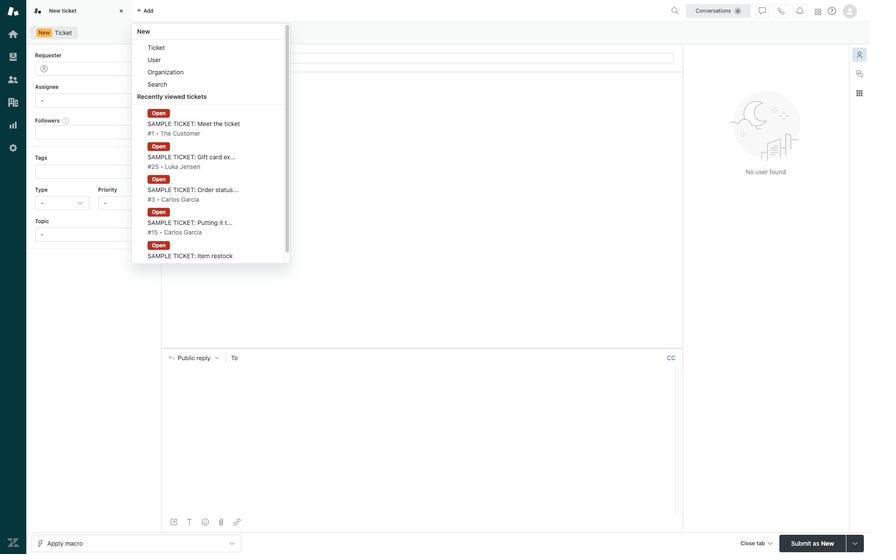 Task type: vqa. For each thing, say whether or not it's contained in the screenshot.
'Hide panel views' image
no



Task type: locate. For each thing, give the bounding box(es) containing it.
draft mode image
[[170, 519, 177, 526]]

zendesk image
[[7, 538, 19, 549]]

7 menu item from the top
[[132, 173, 284, 206]]

menu item
[[132, 42, 284, 54], [132, 54, 284, 66], [132, 66, 284, 78], [132, 78, 284, 91], [132, 107, 284, 140], [132, 140, 284, 173], [132, 173, 284, 206], [132, 206, 284, 239], [132, 239, 284, 272]]

Subject field
[[170, 53, 674, 63]]

None field
[[42, 128, 134, 137], [42, 167, 144, 176], [42, 128, 134, 137], [42, 167, 144, 176]]

add link (cmd k) image
[[234, 519, 241, 526]]

admin image
[[7, 142, 19, 154]]

6 menu item from the top
[[132, 140, 284, 173]]

tab inside the tabs tab list
[[26, 0, 131, 22]]

insert emojis image
[[202, 519, 209, 526]]

2 menu item from the top
[[132, 54, 284, 66]]

info on adding followers image
[[62, 117, 69, 124]]

3 menu item from the top
[[132, 66, 284, 78]]

apps image
[[857, 90, 864, 97]]

4 menu item from the top
[[132, 78, 284, 91]]

secondary element
[[26, 24, 871, 42]]

reporting image
[[7, 120, 19, 131]]

zendesk support image
[[7, 6, 19, 17]]

customer context image
[[857, 51, 864, 58]]

menu inside the tabs tab list
[[131, 23, 291, 272]]

tab
[[26, 0, 131, 22]]

menu
[[131, 23, 291, 272]]

close image
[[117, 7, 126, 15]]



Task type: describe. For each thing, give the bounding box(es) containing it.
9 menu item from the top
[[132, 239, 284, 272]]

1 menu item from the top
[[132, 42, 284, 54]]

organizations image
[[7, 97, 19, 108]]

minimize composer image
[[419, 345, 426, 352]]

8 menu item from the top
[[132, 206, 284, 239]]

button displays agent's chat status as invisible. image
[[759, 7, 766, 14]]

format text image
[[186, 519, 193, 526]]

tabs tab list
[[26, 0, 668, 272]]

main element
[[0, 0, 26, 555]]

notifications image
[[797, 7, 804, 14]]

add attachment image
[[218, 519, 225, 526]]

get started image
[[7, 28, 19, 40]]

get help image
[[829, 7, 837, 15]]

5 menu item from the top
[[132, 107, 284, 140]]

zendesk products image
[[816, 9, 822, 15]]

views image
[[7, 51, 19, 63]]

customers image
[[7, 74, 19, 85]]



